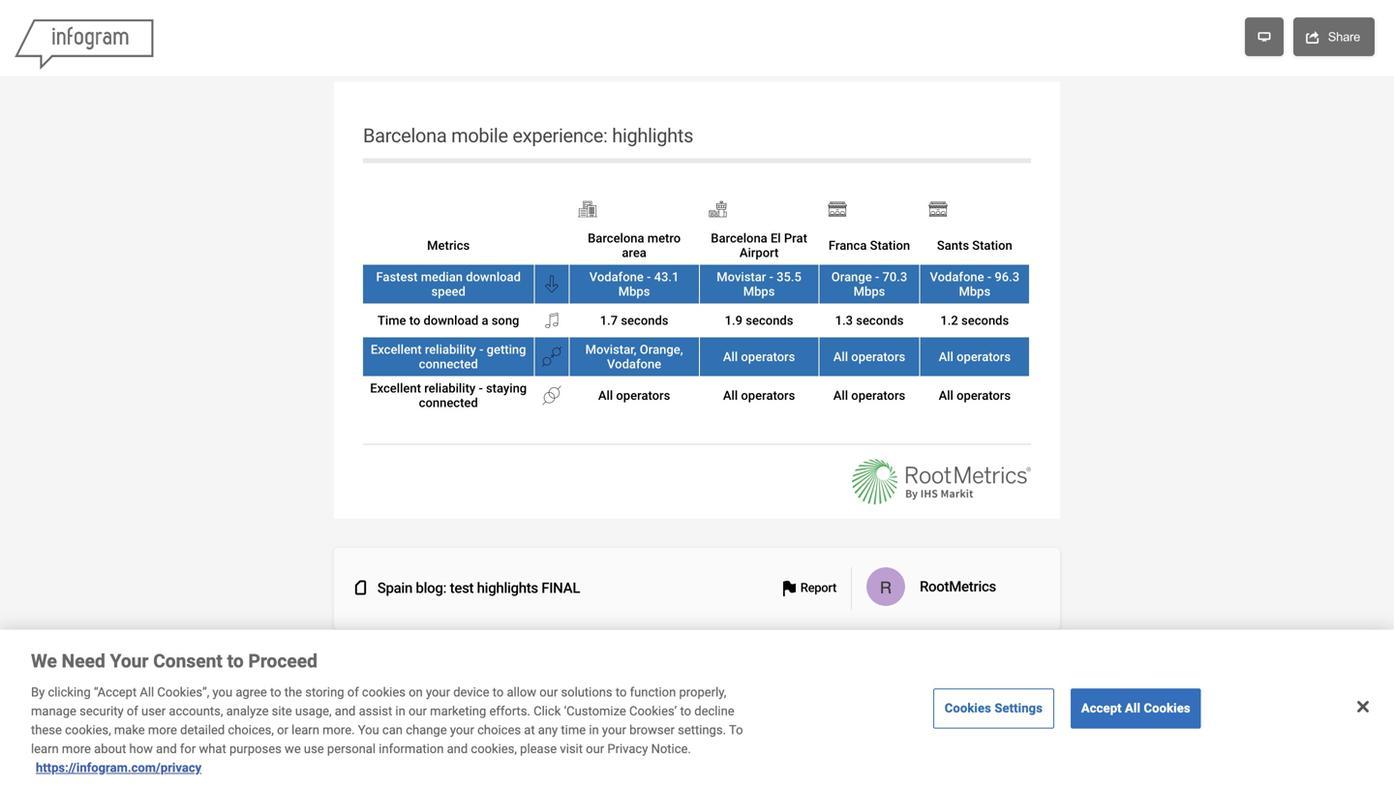 Task type: vqa. For each thing, say whether or not it's contained in the screenshot.


Task type: describe. For each thing, give the bounding box(es) containing it.
1 vertical spatial of
[[127, 704, 138, 718]]

seconds for 1.2 seconds
[[962, 313, 1009, 328]]

go to your infogram library image
[[867, 567, 905, 606]]

how
[[129, 742, 153, 756]]

we need your consent to proceed alert dialog
[[0, 630, 1394, 787]]

spain
[[377, 580, 412, 596]]

efforts.
[[489, 704, 531, 718]]

- inside excellent reliability - staying connected
[[479, 381, 483, 396]]

excellent reliability - staying connected
[[370, 381, 527, 410]]

notice.
[[651, 742, 691, 756]]

final
[[542, 580, 580, 596]]

barcelona el prat airport
[[711, 231, 807, 260]]

1.9 seconds
[[725, 313, 793, 328]]

use
[[304, 742, 324, 756]]

excellent reliability - getting connected
[[371, 342, 526, 371]]

share
[[1328, 30, 1360, 44]]

manage
[[31, 704, 76, 718]]

1 vertical spatial learn
[[31, 742, 59, 756]]

infogram image
[[15, 19, 153, 71]]

by clicking "accept all cookies", you agree to the storing of cookies on your device to allow our solutions to function properly, manage security of user accounts, analyze site usage, and assist in our marketing efforts. click 'customize cookies' to decline these cookies, make more detailed choices, or learn more. you can change your choices at any time in your browser settings. to learn more about how and for what purposes we use personal information and cookies, please visit our privacy notice. https://infogram.com/privacy
[[31, 685, 743, 775]]

mobile
[[451, 124, 508, 147]]

1 horizontal spatial more
[[148, 723, 177, 737]]

barcelona mobile experience: highlights
[[363, 124, 693, 147]]

to up efforts.
[[493, 685, 504, 700]]

movistar
[[717, 270, 766, 284]]

getting
[[487, 342, 526, 357]]

barcelona for barcelona el prat airport
[[711, 231, 768, 245]]

download for speed
[[466, 270, 521, 284]]

solutions
[[561, 685, 613, 700]]

0 horizontal spatial our
[[409, 704, 427, 718]]

to right time
[[409, 313, 420, 328]]

analyze
[[226, 704, 269, 718]]

mbps for 35.5
[[743, 284, 775, 299]]

you
[[213, 685, 233, 700]]

the
[[284, 685, 302, 700]]

1 horizontal spatial and
[[335, 704, 356, 718]]

clicking
[[48, 685, 91, 700]]

sants
[[937, 238, 969, 253]]

at
[[524, 723, 535, 737]]

median
[[421, 270, 463, 284]]

share button
[[1294, 17, 1375, 56]]

staying
[[486, 381, 527, 396]]

cookies",
[[157, 685, 209, 700]]

barcelona for barcelona mobile experience: highlights
[[363, 124, 447, 147]]

seconds for 1.7 seconds
[[621, 313, 669, 328]]

- for 43.1
[[647, 270, 651, 284]]

marketing
[[430, 704, 486, 718]]

0 horizontal spatial in
[[395, 704, 405, 718]]

vodafone inside movistar, orange, vodafone
[[607, 357, 661, 371]]

2 horizontal spatial and
[[447, 742, 468, 756]]

orange - 70.3 mbps
[[831, 270, 908, 299]]

excellent for excellent reliability - staying connected
[[370, 381, 421, 396]]

on
[[409, 685, 423, 700]]

rootmetrics link
[[920, 577, 996, 596]]

mbps for 43.1
[[618, 284, 650, 299]]

seconds for 1.3 seconds
[[856, 313, 904, 328]]

more.
[[323, 723, 355, 737]]

all inside accept all cookies button
[[1125, 701, 1141, 715]]

information
[[379, 742, 444, 756]]

please
[[520, 742, 557, 756]]

choices,
[[228, 723, 274, 737]]

user
[[141, 704, 166, 718]]

for
[[180, 742, 196, 756]]

privacy
[[607, 742, 648, 756]]

decline
[[694, 704, 735, 718]]

function
[[630, 685, 676, 700]]

any
[[538, 723, 558, 737]]

'customize
[[564, 704, 626, 718]]

cookies settings
[[945, 701, 1043, 715]]

reliability for staying
[[424, 381, 476, 396]]

area
[[622, 245, 647, 260]]

0 vertical spatial of
[[347, 685, 359, 700]]

you
[[358, 723, 379, 737]]

speed
[[431, 284, 466, 299]]

movistar - 35.5 mbps
[[717, 270, 802, 299]]

- for 70.3
[[875, 270, 879, 284]]

to
[[729, 723, 743, 737]]

0 horizontal spatial and
[[156, 742, 177, 756]]

to up you
[[227, 650, 244, 672]]

metrics
[[427, 238, 470, 253]]

orange,
[[640, 342, 683, 357]]

browser
[[630, 723, 675, 737]]

1 cookies from the left
[[945, 701, 991, 715]]

excellent for excellent reliability - getting connected
[[371, 342, 422, 357]]

mbps for 96.3
[[959, 284, 991, 299]]

movistar, orange, vodafone
[[585, 342, 683, 371]]

highlights for test
[[477, 580, 538, 596]]

airport
[[740, 245, 779, 260]]

"accept
[[94, 685, 137, 700]]

70.3
[[883, 270, 908, 284]]

change
[[406, 723, 447, 737]]

a
[[482, 313, 488, 328]]

highlights for experience:
[[612, 124, 693, 147]]

franca station
[[829, 238, 910, 253]]

2 cookies from the left
[[1144, 701, 1191, 715]]

accept
[[1081, 701, 1122, 715]]

0 vertical spatial cookies,
[[65, 723, 111, 737]]

el
[[771, 231, 781, 245]]

reliability for getting
[[425, 342, 476, 357]]

rootmetrics
[[920, 578, 996, 595]]

can
[[382, 723, 403, 737]]

personal
[[327, 742, 376, 756]]

these
[[31, 723, 62, 737]]

security
[[80, 704, 124, 718]]

about
[[94, 742, 126, 756]]



Task type: locate. For each thing, give the bounding box(es) containing it.
what
[[199, 742, 226, 756]]

we
[[31, 650, 57, 672]]

highlights right experience:
[[612, 124, 693, 147]]

in up can on the left of page
[[395, 704, 405, 718]]

1 vertical spatial highlights
[[477, 580, 538, 596]]

connected inside excellent reliability - staying connected
[[419, 396, 478, 410]]

0 vertical spatial our
[[540, 685, 558, 700]]

connected inside excellent reliability - getting connected
[[419, 357, 478, 371]]

1 station from the left
[[870, 238, 910, 253]]

to up the settings. at the bottom of the page
[[680, 704, 691, 718]]

download inside fastest median download speed
[[466, 270, 521, 284]]

purposes
[[229, 742, 282, 756]]

1 vertical spatial connected
[[419, 396, 478, 410]]

mbps
[[618, 284, 650, 299], [743, 284, 775, 299], [854, 284, 885, 299], [959, 284, 991, 299]]

0 horizontal spatial highlights
[[477, 580, 538, 596]]

storing
[[305, 685, 344, 700]]

proceed
[[248, 650, 318, 672]]

our down on
[[409, 704, 427, 718]]

mbps up 1.9 seconds
[[743, 284, 775, 299]]

mbps up 1.7 seconds
[[618, 284, 650, 299]]

in
[[395, 704, 405, 718], [589, 723, 599, 737]]

1 horizontal spatial in
[[589, 723, 599, 737]]

https://infogram.com/privacy
[[36, 761, 202, 775]]

1 horizontal spatial cookies
[[1144, 701, 1191, 715]]

barcelona metro area
[[588, 231, 681, 260]]

4 seconds from the left
[[962, 313, 1009, 328]]

1 horizontal spatial station
[[972, 238, 1013, 253]]

1 horizontal spatial our
[[540, 685, 558, 700]]

vodafone down area on the left top of the page
[[589, 270, 644, 284]]

1 seconds from the left
[[621, 313, 669, 328]]

0 vertical spatial highlights
[[612, 124, 693, 147]]

1 vertical spatial cookies,
[[471, 742, 517, 756]]

and
[[335, 704, 356, 718], [156, 742, 177, 756], [447, 742, 468, 756]]

1 horizontal spatial highlights
[[612, 124, 693, 147]]

0 horizontal spatial cookies,
[[65, 723, 111, 737]]

accept all cookies
[[1081, 701, 1191, 715]]

choices
[[477, 723, 521, 737]]

operators
[[741, 350, 795, 364], [851, 350, 906, 364], [957, 350, 1011, 364], [616, 388, 670, 403], [741, 388, 795, 403], [851, 388, 906, 403], [957, 388, 1011, 403]]

time to download a song
[[378, 313, 519, 328]]

of right 'storing'
[[347, 685, 359, 700]]

1 vertical spatial reliability
[[424, 381, 476, 396]]

vodafone inside vodafone - 96.3 mbps
[[930, 270, 984, 284]]

cookies,
[[65, 723, 111, 737], [471, 742, 517, 756]]

barcelona left metro
[[588, 231, 644, 245]]

connected
[[419, 357, 478, 371], [419, 396, 478, 410]]

- left 43.1
[[647, 270, 651, 284]]

- left staying
[[479, 381, 483, 396]]

station up "96.3"
[[972, 238, 1013, 253]]

connected for getting
[[419, 357, 478, 371]]

- inside excellent reliability - getting connected
[[479, 342, 484, 357]]

1 horizontal spatial cookies,
[[471, 742, 517, 756]]

- inside orange - 70.3 mbps
[[875, 270, 879, 284]]

and up more.
[[335, 704, 356, 718]]

we
[[285, 742, 301, 756]]

mbps inside movistar - 35.5 mbps
[[743, 284, 775, 299]]

your
[[426, 685, 450, 700], [450, 723, 474, 737], [602, 723, 626, 737]]

cookies settings button
[[933, 688, 1054, 729]]

station
[[870, 238, 910, 253], [972, 238, 1013, 253]]

vodafone - 96.3 mbps
[[930, 270, 1020, 299]]

43.1
[[654, 270, 679, 284]]

settings
[[995, 701, 1043, 715]]

site
[[272, 704, 292, 718]]

1 horizontal spatial barcelona
[[588, 231, 644, 245]]

movistar,
[[585, 342, 637, 357]]

learn down usage,
[[292, 723, 319, 737]]

mbps inside orange - 70.3 mbps
[[854, 284, 885, 299]]

orange
[[831, 270, 872, 284]]

1.7 seconds
[[600, 313, 669, 328]]

2 vertical spatial our
[[586, 742, 604, 756]]

- inside movistar - 35.5 mbps
[[769, 270, 773, 284]]

your down "marketing"
[[450, 723, 474, 737]]

vodafone for vodafone - 96.3 mbps
[[930, 270, 984, 284]]

barcelona left mobile
[[363, 124, 447, 147]]

excellent
[[371, 342, 422, 357], [370, 381, 421, 396]]

reliability inside excellent reliability - staying connected
[[424, 381, 476, 396]]

1 vertical spatial our
[[409, 704, 427, 718]]

fastest median download speed
[[376, 270, 521, 299]]

reliability down excellent reliability - getting connected
[[424, 381, 476, 396]]

0 horizontal spatial barcelona
[[363, 124, 447, 147]]

0 horizontal spatial more
[[62, 742, 91, 756]]

0 horizontal spatial of
[[127, 704, 138, 718]]

assist
[[359, 704, 392, 718]]

cookies
[[362, 685, 406, 700]]

1.9
[[725, 313, 743, 328]]

download for a
[[424, 313, 479, 328]]

https://infogram.com/privacy link
[[36, 761, 202, 775]]

your right on
[[426, 685, 450, 700]]

sants station
[[937, 238, 1013, 253]]

connected down excellent reliability - getting connected
[[419, 396, 478, 410]]

2 seconds from the left
[[746, 313, 793, 328]]

download up a
[[466, 270, 521, 284]]

experience:
[[513, 124, 608, 147]]

detailed
[[180, 723, 225, 737]]

learn down these
[[31, 742, 59, 756]]

mbps up 1.3 seconds at the right of the page
[[854, 284, 885, 299]]

test
[[450, 580, 474, 596]]

cookies'
[[629, 704, 677, 718]]

cookies, down security
[[65, 723, 111, 737]]

your
[[110, 650, 149, 672]]

vodafone - 43.1 mbps
[[589, 270, 679, 299]]

properly,
[[679, 685, 726, 700]]

- inside vodafone - 43.1 mbps
[[647, 270, 651, 284]]

and down the change
[[447, 742, 468, 756]]

barcelona for barcelona metro area
[[588, 231, 644, 245]]

station for sants station
[[972, 238, 1013, 253]]

to left function
[[616, 685, 627, 700]]

barcelona
[[363, 124, 447, 147], [588, 231, 644, 245], [711, 231, 768, 245]]

vodafone inside vodafone - 43.1 mbps
[[589, 270, 644, 284]]

we need your consent to proceed
[[31, 650, 318, 672]]

barcelona left el
[[711, 231, 768, 245]]

reliability
[[425, 342, 476, 357], [424, 381, 476, 396]]

- inside vodafone - 96.3 mbps
[[987, 270, 992, 284]]

prat
[[784, 231, 807, 245]]

station for franca station
[[870, 238, 910, 253]]

excellent down time
[[371, 342, 422, 357]]

0 vertical spatial in
[[395, 704, 405, 718]]

barcelona inside barcelona metro area
[[588, 231, 644, 245]]

seconds right the '1.3'
[[856, 313, 904, 328]]

mbps inside vodafone - 96.3 mbps
[[959, 284, 991, 299]]

- left 70.3
[[875, 270, 879, 284]]

station up 70.3
[[870, 238, 910, 253]]

0 vertical spatial learn
[[292, 723, 319, 737]]

1 horizontal spatial of
[[347, 685, 359, 700]]

1 horizontal spatial learn
[[292, 723, 319, 737]]

reliability down time to download a song at the left top of the page
[[425, 342, 476, 357]]

mbps up "1.2 seconds"
[[959, 284, 991, 299]]

- for 35.5
[[769, 270, 773, 284]]

vodafone for vodafone - 43.1 mbps
[[589, 270, 644, 284]]

1.7
[[600, 313, 618, 328]]

2 station from the left
[[972, 238, 1013, 253]]

cookies, down choices
[[471, 742, 517, 756]]

and left for
[[156, 742, 177, 756]]

excellent down excellent reliability - getting connected
[[370, 381, 421, 396]]

cookies right accept
[[1144, 701, 1191, 715]]

barcelona inside barcelona el prat airport
[[711, 231, 768, 245]]

1.3 seconds
[[835, 313, 904, 328]]

more down user
[[148, 723, 177, 737]]

learn
[[292, 723, 319, 737], [31, 742, 59, 756]]

all inside by clicking "accept all cookies", you agree to the storing of cookies on your device to allow our solutions to function properly, manage security of user accounts, analyze site usage, and assist in our marketing efforts. click 'customize cookies' to decline these cookies, make more detailed choices, or learn more. you can change your choices at any time in your browser settings. to learn more about how and for what purposes we use personal information and cookies, please visit our privacy notice. https://infogram.com/privacy
[[140, 685, 154, 700]]

settings.
[[678, 723, 726, 737]]

click
[[534, 704, 561, 718]]

to left the
[[270, 685, 281, 700]]

all
[[723, 350, 738, 364], [833, 350, 848, 364], [939, 350, 954, 364], [598, 388, 613, 403], [723, 388, 738, 403], [833, 388, 848, 403], [939, 388, 954, 403], [140, 685, 154, 700], [1125, 701, 1141, 715]]

time
[[561, 723, 586, 737]]

96.3
[[995, 270, 1020, 284]]

accept all cookies button
[[1071, 688, 1201, 729]]

by
[[31, 685, 45, 700]]

1 connected from the top
[[419, 357, 478, 371]]

2 horizontal spatial barcelona
[[711, 231, 768, 245]]

0 vertical spatial connected
[[419, 357, 478, 371]]

4 mbps from the left
[[959, 284, 991, 299]]

2 connected from the top
[[419, 396, 478, 410]]

1 reliability from the top
[[425, 342, 476, 357]]

blog:
[[416, 580, 447, 596]]

connected up excellent reliability - staying connected
[[419, 357, 478, 371]]

of
[[347, 685, 359, 700], [127, 704, 138, 718]]

1 vertical spatial excellent
[[370, 381, 421, 396]]

2 reliability from the top
[[424, 381, 476, 396]]

seconds for 1.9 seconds
[[746, 313, 793, 328]]

of up make
[[127, 704, 138, 718]]

seconds up orange,
[[621, 313, 669, 328]]

0 vertical spatial reliability
[[425, 342, 476, 357]]

connected for staying
[[419, 396, 478, 410]]

mbps for 70.3
[[854, 284, 885, 299]]

our
[[540, 685, 558, 700], [409, 704, 427, 718], [586, 742, 604, 756]]

allow
[[507, 685, 536, 700]]

more left about
[[62, 742, 91, 756]]

in down the 'customize
[[589, 723, 599, 737]]

3 seconds from the left
[[856, 313, 904, 328]]

usage,
[[295, 704, 332, 718]]

- left 35.5 in the top right of the page
[[769, 270, 773, 284]]

report
[[801, 580, 837, 595]]

highlights right 'test'
[[477, 580, 538, 596]]

0 vertical spatial more
[[148, 723, 177, 737]]

time
[[378, 313, 406, 328]]

our up click
[[540, 685, 558, 700]]

1 vertical spatial in
[[589, 723, 599, 737]]

0 horizontal spatial station
[[870, 238, 910, 253]]

0 vertical spatial download
[[466, 270, 521, 284]]

your up privacy
[[602, 723, 626, 737]]

0 horizontal spatial cookies
[[945, 701, 991, 715]]

1 excellent from the top
[[371, 342, 422, 357]]

song
[[492, 313, 519, 328]]

- left getting
[[479, 342, 484, 357]]

1 vertical spatial more
[[62, 742, 91, 756]]

0 vertical spatial excellent
[[371, 342, 422, 357]]

vodafone down 1.7 seconds
[[607, 357, 661, 371]]

visit
[[560, 742, 583, 756]]

vodafone down sants
[[930, 270, 984, 284]]

2 excellent from the top
[[370, 381, 421, 396]]

mbps inside vodafone - 43.1 mbps
[[618, 284, 650, 299]]

1.3
[[835, 313, 853, 328]]

download
[[466, 270, 521, 284], [424, 313, 479, 328]]

1 mbps from the left
[[618, 284, 650, 299]]

2 horizontal spatial our
[[586, 742, 604, 756]]

our right visit
[[586, 742, 604, 756]]

3 mbps from the left
[[854, 284, 885, 299]]

infogram logo image
[[852, 459, 1031, 504]]

seconds right 1.2
[[962, 313, 1009, 328]]

more
[[148, 723, 177, 737], [62, 742, 91, 756]]

fastest
[[376, 270, 418, 284]]

0 horizontal spatial learn
[[31, 742, 59, 756]]

1.2 seconds
[[941, 313, 1009, 328]]

franca
[[829, 238, 867, 253]]

- for 96.3
[[987, 270, 992, 284]]

- left "96.3"
[[987, 270, 992, 284]]

download down speed
[[424, 313, 479, 328]]

excellent inside excellent reliability - getting connected
[[371, 342, 422, 357]]

1 vertical spatial download
[[424, 313, 479, 328]]

2 mbps from the left
[[743, 284, 775, 299]]

excellent inside excellent reliability - staying connected
[[370, 381, 421, 396]]

reliability inside excellent reliability - getting connected
[[425, 342, 476, 357]]

cookies left settings
[[945, 701, 991, 715]]

seconds right 1.9
[[746, 313, 793, 328]]



